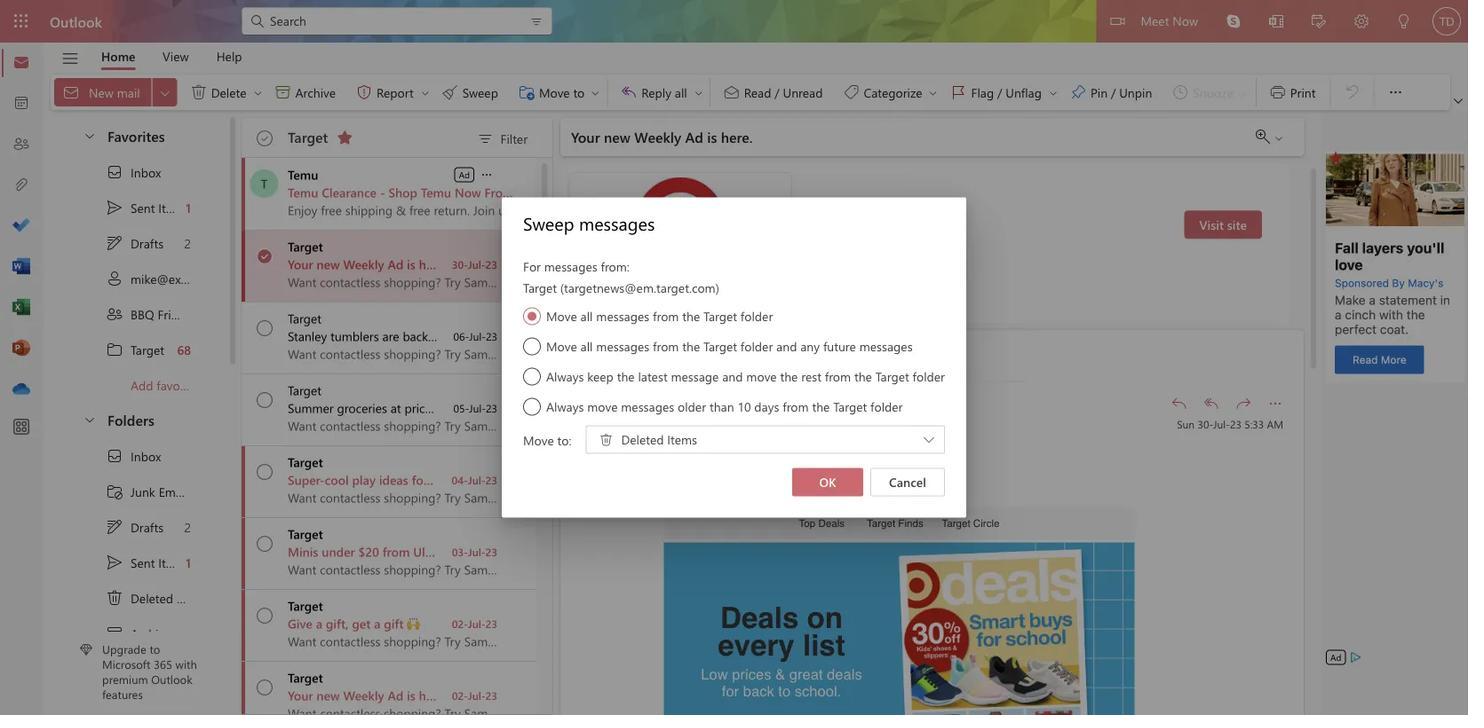 Task type: describe. For each thing, give the bounding box(es) containing it.
under
[[322, 544, 355, 560]]

jul- inside target your new weekly ad is here. 30-jul-23
[[468, 258, 486, 272]]

23 right 06-
[[486, 329, 497, 344]]

meet
[[1141, 12, 1169, 28]]

your for target your new weekly ad is here. 02-jul-23
[[288, 688, 313, 704]]

 inside message list list box
[[258, 249, 272, 263]]

select a conversation checkbox for target your new weekly ad is here. 02-jul-23
[[245, 663, 288, 701]]

tree containing 
[[65, 439, 208, 716]]

target up super-
[[288, 454, 323, 471]]

 inside tree
[[106, 554, 123, 572]]

1 horizontal spatial deals
[[818, 518, 845, 530]]

gift
[[384, 616, 404, 632]]

top
[[799, 518, 815, 530]]

$20
[[358, 544, 379, 560]]


[[106, 270, 123, 288]]

2  from the top
[[257, 249, 273, 265]]

outlook link
[[50, 0, 102, 43]]

super-
[[288, 472, 325, 488]]

the down getting
[[617, 368, 635, 385]]

mike@example.com
[[131, 271, 241, 287]]

the down "rest" at the right of the page
[[812, 398, 830, 415]]

2 a from the left
[[374, 616, 380, 632]]

&
[[775, 667, 785, 684]]

target right "much"
[[703, 338, 737, 354]]

give microsoft feedback about this feature. element
[[594, 294, 837, 311]]

tab list containing home
[[88, 43, 256, 70]]

favorite
[[157, 377, 198, 394]]

0 vertical spatial at
[[391, 400, 401, 417]]

 inside select all messages checkbox
[[258, 131, 272, 145]]

items inside  tree item
[[177, 590, 207, 607]]

sweep messages dialog
[[0, 0, 1468, 716]]

messages up "keep"
[[596, 338, 649, 354]]

 inside  deleted items
[[599, 433, 613, 447]]

deleted inside  deleted items
[[131, 590, 173, 607]]

 inside move & delete group
[[274, 83, 292, 101]]

move & delete group
[[54, 75, 603, 110]]

0 vertical spatial and
[[776, 338, 797, 354]]

target inside target your new weekly ad is here. 30-jul-23
[[288, 238, 323, 255]]

the left "rest" at the right of the page
[[780, 368, 798, 385]]

tumblers
[[330, 328, 379, 345]]

unpin
[[1119, 84, 1152, 100]]


[[579, 347, 597, 365]]

23 right 03-
[[485, 545, 497, 559]]


[[1256, 130, 1270, 144]]

0 horizontal spatial and
[[722, 368, 743, 385]]

minis
[[288, 544, 318, 560]]

target circle
[[942, 518, 1000, 530]]

move to:
[[523, 432, 571, 448]]

weekly for target your new weekly ad is here. 30-jul-23
[[343, 256, 384, 273]]

days
[[754, 398, 779, 415]]

top deals
[[799, 518, 845, 530]]

 give microsoft feedback about this feature.
[[569, 294, 830, 314]]

microsoft for upgrade
[[102, 657, 150, 673]]

target down manage
[[833, 398, 867, 415]]

from for move all messages from the target folder
[[653, 308, 679, 324]]

target down subscriptions
[[875, 368, 909, 385]]

messages inside heading
[[579, 212, 655, 235]]

messages inside for messages from: target (targetnews@em.target.com)
[[544, 258, 597, 274]]

all for move all messages from the target folder and any future messages
[[580, 338, 593, 354]]

1 horizontal spatial at
[[482, 544, 493, 560]]

04-
[[452, 473, 468, 488]]

2  tree item from the top
[[65, 545, 208, 581]]

sweep messages
[[523, 212, 655, 235]]

target <targetnews@em.target.com>
[[618, 397, 861, 416]]

 button for folders
[[74, 403, 104, 436]]

23 inside email message element
[[1230, 417, 1241, 432]]

target image containing t
[[572, 397, 607, 432]]

 deleted items inside  tree item
[[106, 590, 207, 607]]

summer
[[482, 472, 527, 488]]

all for move all messages from the target folder
[[580, 308, 593, 324]]

from for move all messages from the target folder and any future messages
[[653, 338, 679, 354]]

10
[[737, 398, 751, 415]]

move all messages from the target folder and any future messages
[[546, 338, 913, 354]]

testdummy546@outlook.com button
[[640, 416, 830, 432]]

visit site button
[[1184, 211, 1262, 239]]

none text field inside email message element
[[618, 416, 1164, 432]]

view button
[[149, 43, 202, 70]]

is for target your new weekly ad is here. 30-jul-23
[[407, 256, 415, 273]]

-
[[380, 184, 385, 201]]

 getting too much email? unsubscribe | manage subscriptions
[[579, 347, 940, 365]]

2 for 
[[184, 235, 191, 252]]

jul- inside email message element
[[1213, 417, 1230, 432]]

add favorite
[[131, 377, 198, 394]]

 mike@example.com
[[106, 270, 241, 288]]

$0.99
[[517, 184, 548, 201]]

give inside  give microsoft feedback about this feature.
[[594, 294, 618, 311]]

target down latest
[[618, 397, 658, 416]]

 drafts for 
[[106, 234, 164, 252]]

messages down the (targetnews@em.target.com)
[[596, 308, 649, 324]]

 for give a gift, get a gift 🙌
[[257, 608, 273, 624]]

always keep the latest message and move the rest from the target folder
[[546, 368, 945, 385]]

 button for favorites
[[74, 119, 104, 152]]

<targetnews@em.target.com>
[[662, 397, 861, 416]]

 button
[[52, 44, 88, 74]]

t for temu image
[[261, 175, 268, 192]]

 button
[[1229, 389, 1258, 418]]

messages right future
[[859, 338, 913, 354]]

with
[[175, 657, 197, 673]]

powerpoint image
[[12, 340, 30, 358]]

the up "much"
[[682, 308, 700, 324]]

add favorite tree item
[[65, 368, 208, 403]]

1 horizontal spatial target image
[[887, 472, 912, 497]]

you'll
[[440, 400, 469, 417]]

 for summer groceries at prices you'll love 🍉
[[257, 393, 273, 409]]

06-
[[453, 329, 469, 344]]

feature.
[[788, 294, 830, 311]]

prices inside message list list box
[[404, 400, 437, 417]]

back inside the deals on every list low prices & great deals for back to school.
[[743, 683, 774, 700]]

for inside message list list box
[[412, 472, 428, 488]]

04-jul-23
[[452, 473, 497, 488]]

 tree item
[[65, 297, 208, 332]]

 for favorites
[[83, 128, 97, 143]]

than
[[709, 398, 734, 415]]

message list list box
[[242, 158, 566, 716]]

select a conversation checkbox for target your new weekly ad is here. 30-jul-23
[[245, 231, 288, 269]]

on
[[807, 601, 843, 635]]

is for target your new weekly ad is here. 02-jul-23
[[407, 688, 415, 704]]

always for always move messages older than 10 days from the target folder
[[546, 398, 584, 415]]

archive inside move & delete group
[[295, 84, 336, 100]]

target up the summer
[[288, 382, 321, 399]]

 tree item
[[65, 616, 208, 652]]

always for always keep the latest message and move the rest from the target folder
[[546, 368, 584, 385]]

30- inside target your new weekly ad is here. 30-jul-23
[[452, 258, 468, 272]]

from down manage
[[825, 368, 851, 385]]

summer groceries at prices you'll love 🍉
[[288, 400, 511, 417]]

files image
[[12, 177, 30, 194]]

select a conversation checkbox for minis under $20 from ulta beauty at target ✨
[[245, 519, 288, 557]]

0 vertical spatial is
[[707, 128, 717, 147]]

for
[[523, 258, 541, 274]]

✨
[[535, 544, 547, 560]]

0 vertical spatial your
[[571, 128, 600, 147]]

68
[[177, 342, 191, 358]]

favorites tree
[[65, 112, 241, 403]]

 for super-cool play ideas for ultimate summer fun 😎
[[257, 464, 273, 480]]

target left ✨
[[496, 544, 531, 560]]

get
[[352, 616, 371, 632]]

|
[[813, 347, 816, 364]]

list
[[803, 629, 845, 663]]

365
[[154, 657, 172, 673]]


[[1269, 83, 1287, 101]]

 junk email
[[106, 483, 188, 501]]

0 horizontal spatial move
[[587, 398, 618, 415]]

home
[[101, 48, 135, 64]]

move for move all messages from the target folder
[[546, 308, 577, 324]]

/ for 
[[775, 84, 779, 100]]

move for move to:
[[523, 432, 554, 448]]

t for the target icon containing t
[[586, 406, 593, 422]]

deals
[[827, 667, 862, 684]]

the up message on the left of the page
[[682, 338, 700, 354]]

new for target your new weekly ad is here. 30-jul-23
[[317, 256, 340, 273]]

select a conversation checkbox for stanley tumblers are back 🚨
[[245, 303, 288, 341]]

filter
[[500, 130, 528, 147]]

sweep inside  sweep
[[462, 84, 498, 100]]

for messages from: target (targetnews@em.target.com)
[[523, 258, 719, 296]]

ad inside target your new weekly ad is here. 30-jul-23
[[388, 256, 403, 273]]

ad inside target your new weekly ad is here. 02-jul-23
[[388, 688, 403, 704]]

 pin / unpin
[[1069, 83, 1152, 101]]

mail image
[[12, 54, 30, 72]]

target left finds
[[867, 518, 895, 530]]

calendar image
[[12, 95, 30, 113]]

cancel
[[889, 474, 926, 491]]

1  tree item from the top
[[65, 190, 208, 226]]

 button
[[1197, 389, 1226, 418]]

 for 
[[106, 163, 123, 181]]

tags group
[[714, 75, 1252, 110]]

ultimate
[[431, 472, 478, 488]]

here. for target your new weekly ad is here. 02-jul-23
[[419, 688, 447, 704]]

items up  tree item
[[158, 555, 188, 571]]

from right the days
[[783, 398, 809, 415]]


[[477, 131, 494, 148]]

microsoft for 
[[621, 294, 673, 311]]

ulta
[[413, 544, 436, 560]]

2 for 
[[184, 519, 191, 536]]

to:
[[557, 432, 571, 448]]

onedrive image
[[12, 381, 30, 399]]

add
[[131, 377, 153, 394]]

deals on every list low prices & great deals for back to school.
[[701, 601, 862, 700]]

give a gift, get a gift 🙌
[[288, 616, 419, 632]]

items inside favorites tree
[[158, 200, 188, 216]]

email message element
[[560, 330, 1304, 716]]

to do image
[[12, 218, 30, 235]]

0 vertical spatial new
[[604, 128, 631, 147]]

now inside outlook banner
[[1172, 12, 1198, 28]]

beauty
[[440, 544, 478, 560]]

sun
[[1177, 417, 1195, 432]]

from for minis under $20 from ulta beauty at target ✨
[[383, 544, 410, 560]]

target inside target your new weekly ad is here. 02-jul-23
[[288, 670, 323, 686]]

latest
[[638, 368, 668, 385]]

items inside sweep messages document
[[667, 432, 697, 448]]

outlook banner
[[0, 0, 1468, 43]]

application containing deals on
[[0, 0, 1468, 716]]

target circle link
[[942, 518, 1000, 530]]

(targetnews@em.target.com)
[[560, 280, 719, 296]]

prices inside the deals on every list low prices & great deals for back to school.
[[732, 667, 771, 684]]

drafts for 
[[131, 519, 164, 536]]



Task type: vqa. For each thing, say whether or not it's contained in the screenshot.


Task type: locate. For each thing, give the bounding box(es) containing it.
drafts for 
[[131, 235, 164, 252]]

2  inbox from the top
[[106, 448, 161, 465]]

1 select a conversation checkbox from the top
[[245, 231, 288, 269]]

0 vertical spatial microsoft
[[621, 294, 673, 311]]

1 vertical spatial select a conversation checkbox
[[245, 519, 288, 557]]


[[723, 83, 740, 101]]

target left "circle"
[[942, 518, 970, 530]]

play
[[352, 472, 376, 488]]

keep
[[587, 368, 614, 385]]

new inside target your new weekly ad is here. 30-jul-23
[[317, 256, 340, 273]]


[[336, 129, 354, 147]]

1 select a conversation checkbox from the top
[[245, 303, 288, 341]]

more apps image
[[12, 419, 30, 437]]

0 vertical spatial 
[[599, 433, 613, 447]]

now inside message list list box
[[455, 184, 481, 201]]

1 vertical spatial  sent items 1
[[106, 554, 191, 572]]

30-
[[452, 258, 468, 272], [1198, 417, 1213, 432]]

1 horizontal spatial deleted
[[621, 432, 664, 448]]

target up give a gift, get a gift 🙌 at left
[[288, 598, 323, 615]]

1 vertical spatial  drafts
[[106, 519, 164, 536]]

set your advertising preferences image
[[1348, 651, 1363, 665]]

 archive up target 
[[274, 83, 336, 101]]

2 inside tree
[[184, 519, 191, 536]]

and left the any
[[776, 338, 797, 354]]

select a conversation checkbox down temu image
[[245, 231, 288, 269]]

2 down 'email'
[[184, 519, 191, 536]]

 inside " "
[[1274, 133, 1284, 144]]

target inside target 
[[288, 127, 328, 146]]

from down the (targetnews@em.target.com)
[[653, 308, 679, 324]]

target up move all messages from the target folder and any future messages
[[703, 308, 737, 324]]

2 sent from the top
[[131, 555, 155, 571]]

and down email?
[[722, 368, 743, 385]]

bbq
[[131, 306, 154, 323]]

ok
[[819, 474, 836, 491]]

 inbox down the folders tree item
[[106, 448, 161, 465]]

junk
[[131, 484, 155, 500]]

1  from the top
[[106, 234, 123, 252]]

02- right 🙌
[[452, 617, 468, 631]]

 tree item for 
[[65, 226, 208, 261]]

now left from
[[455, 184, 481, 201]]

/ right pin on the right top of page
[[1111, 84, 1116, 100]]

0 horizontal spatial t
[[261, 175, 268, 192]]

here.
[[721, 128, 753, 147], [419, 256, 447, 273], [419, 688, 447, 704]]

 up 
[[106, 199, 123, 217]]

0 horizontal spatial 30-
[[452, 258, 468, 272]]

always move messages older than 10 days from the target folder
[[546, 398, 903, 415]]

0 horizontal spatial a
[[316, 616, 322, 632]]

back left &
[[743, 683, 774, 700]]

move left 
[[546, 338, 577, 354]]

inbox inside tree
[[131, 448, 161, 465]]

drafts inside favorites tree
[[131, 235, 164, 252]]

sweep right 
[[462, 84, 498, 100]]

1 vertical spatial give
[[288, 616, 312, 632]]

2  from the top
[[106, 448, 123, 465]]

 inside tree
[[106, 519, 123, 536]]

microsoft inside upgrade to microsoft 365 with premium outlook features
[[102, 657, 150, 673]]

outlook right 'premium'
[[151, 672, 192, 688]]

1 vertical spatial 
[[106, 590, 123, 607]]

fun
[[531, 472, 550, 488]]

 inside tree
[[106, 448, 123, 465]]


[[1202, 395, 1220, 413]]

😎
[[553, 472, 566, 488]]

 for 
[[106, 448, 123, 465]]

pin
[[1091, 84, 1108, 100]]

 inside select all messages checkbox
[[257, 131, 273, 147]]

inbox for 
[[131, 164, 161, 181]]

 deleted items down older
[[599, 432, 697, 448]]

0 vertical spatial always
[[546, 368, 584, 385]]

1 inside tree
[[186, 555, 191, 571]]

tree
[[65, 439, 208, 716]]

sweep inside heading
[[523, 212, 574, 235]]

for down every
[[722, 683, 739, 700]]

 button inside favorites tree item
[[74, 119, 104, 152]]

0 vertical spatial 
[[106, 163, 123, 181]]

inbox inside favorites tree
[[131, 164, 161, 181]]

0 vertical spatial sent
[[131, 200, 155, 216]]

0 horizontal spatial sweep
[[462, 84, 498, 100]]

folders
[[107, 410, 154, 429]]


[[569, 296, 587, 314]]

 for folders
[[83, 413, 97, 427]]

1 vertical spatial 2
[[184, 519, 191, 536]]

 drafts up  tree item
[[106, 234, 164, 252]]

move for move all messages from the target folder and any future messages
[[546, 338, 577, 354]]

weekly inside target your new weekly ad is here. 02-jul-23
[[343, 688, 384, 704]]

2 select a conversation checkbox from the top
[[245, 591, 288, 629]]


[[106, 163, 123, 181], [106, 448, 123, 465]]

groceries
[[337, 400, 387, 417]]

move
[[546, 308, 577, 324], [546, 338, 577, 354], [523, 432, 554, 448]]

 target
[[106, 341, 164, 359]]

ad
[[685, 128, 703, 147], [459, 169, 470, 181], [388, 256, 403, 273], [1330, 652, 1341, 664], [388, 688, 403, 704]]

deals up &
[[720, 601, 799, 635]]

select a conversation checkbox down super-
[[245, 519, 288, 557]]

1  from the top
[[106, 199, 123, 217]]

favorites tree item
[[65, 119, 208, 155]]

 tree item
[[65, 190, 208, 226], [65, 545, 208, 581]]

too
[[648, 347, 667, 364]]

0 vertical spatial  deleted items
[[599, 432, 697, 448]]

target up stanley on the left top of the page
[[288, 310, 321, 327]]

0 horizontal spatial to
[[150, 642, 160, 658]]

t inside image
[[261, 175, 268, 192]]

 inside favorites tree
[[106, 234, 123, 252]]

0 vertical spatial drafts
[[131, 235, 164, 252]]

2 / from the left
[[1111, 84, 1116, 100]]

now right meet in the top right of the page
[[1172, 12, 1198, 28]]

0 vertical spatial  tree item
[[65, 190, 208, 226]]

items up  tree item
[[177, 590, 207, 607]]

stanley
[[288, 328, 327, 345]]

0 vertical spatial  tree item
[[65, 155, 208, 190]]

0 horizontal spatial back
[[403, 328, 428, 345]]

temu for temu clearance - shop temu now from $0.99
[[288, 184, 318, 201]]

1 horizontal spatial and
[[776, 338, 797, 354]]

0 vertical spatial 02-
[[452, 617, 468, 631]]

1 horizontal spatial now
[[1172, 12, 1198, 28]]

2 select a conversation checkbox from the top
[[245, 519, 288, 557]]

 inside tree item
[[106, 590, 123, 607]]

 up 
[[106, 234, 123, 252]]

 inside favorites tree
[[106, 163, 123, 181]]

word image
[[12, 258, 30, 276]]

1 vertical spatial drafts
[[131, 519, 164, 536]]

1 vertical spatial  tree item
[[65, 545, 208, 581]]

1 vertical spatial select a conversation checkbox
[[245, 663, 288, 701]]

here. for target your new weekly ad is here. 30-jul-23
[[419, 256, 447, 273]]

t
[[261, 175, 268, 192], [586, 406, 593, 422]]

0 vertical spatial sweep
[[462, 84, 498, 100]]

 deleted items up  tree item
[[106, 590, 207, 607]]

0 horizontal spatial for
[[412, 472, 428, 488]]

0 horizontal spatial give
[[288, 616, 312, 632]]

23 left for
[[485, 258, 497, 272]]

 sent items 1
[[106, 199, 191, 217], [106, 554, 191, 572]]

1 always from the top
[[546, 368, 584, 385]]

for right ideas
[[412, 472, 428, 488]]

rest
[[801, 368, 821, 385]]

 inbox
[[106, 163, 161, 181], [106, 448, 161, 465]]

1 vertical spatial 1
[[186, 555, 191, 571]]

 archive inside move & delete group
[[274, 83, 336, 101]]

02- down 02-jul-23
[[452, 689, 468, 703]]

2 inbox from the top
[[131, 448, 161, 465]]

temu image
[[250, 170, 278, 198]]

upgrade to microsoft 365 with premium outlook features
[[102, 642, 197, 703]]

folders tree item
[[65, 403, 208, 439]]

move down for messages from: target (targetnews@em.target.com)
[[546, 308, 577, 324]]

 down the  on the bottom left of page
[[106, 519, 123, 536]]

Select a conversation checkbox
[[245, 303, 288, 341], [245, 591, 288, 629]]

1 vertical spatial for
[[722, 683, 739, 700]]

 inbox for 
[[106, 448, 161, 465]]

outlook up ""
[[50, 12, 102, 31]]

email?
[[704, 347, 739, 364]]


[[106, 483, 123, 501]]

a left gift,
[[316, 616, 322, 632]]

drafts up  tree item
[[131, 235, 164, 252]]

 left folders
[[83, 413, 97, 427]]

all up 
[[580, 308, 593, 324]]


[[61, 49, 79, 68]]

0 vertical spatial now
[[1172, 12, 1198, 28]]

0 vertical spatial outlook
[[50, 12, 102, 31]]

 sent items 1 inside favorites tree
[[106, 199, 191, 217]]

target finds link
[[867, 518, 923, 530]]

deals
[[818, 518, 845, 530], [720, 601, 799, 635]]

back left the 🚨
[[403, 328, 428, 345]]

sweep messages heading
[[502, 198, 966, 253]]

 drafts for 
[[106, 519, 164, 536]]

23 down 02-jul-23
[[485, 689, 497, 703]]

love
[[472, 400, 495, 417]]

23 left 🍉
[[486, 401, 497, 416]]

0 horizontal spatial deals
[[720, 601, 799, 635]]

ideas
[[379, 472, 408, 488]]

1 horizontal spatial 
[[599, 433, 613, 447]]

microsoft down from:
[[621, 294, 673, 311]]

temu for temu
[[288, 167, 318, 183]]

1 vertical spatial  inbox
[[106, 448, 161, 465]]

 button
[[1165, 389, 1194, 418]]

0 vertical spatial inbox
[[131, 164, 161, 181]]

temu
[[288, 167, 318, 183], [288, 184, 318, 201], [421, 184, 451, 201]]

1  drafts from the top
[[106, 234, 164, 252]]

2 all from the top
[[580, 338, 593, 354]]

0 vertical spatial all
[[580, 308, 593, 324]]

2 vertical spatial weekly
[[343, 688, 384, 704]]

7  from the top
[[257, 608, 273, 624]]

select a conversation checkbox for summer groceries at prices you'll love 🍉
[[245, 375, 288, 413]]

1 sent from the top
[[131, 200, 155, 216]]

target up minis
[[288, 526, 323, 543]]

 
[[1256, 130, 1284, 144]]

1 horizontal spatial move
[[746, 368, 777, 385]]

none text field containing to:
[[618, 416, 1164, 432]]

1  sent items 1 from the top
[[106, 199, 191, 217]]

0 vertical spatial weekly
[[634, 128, 681, 147]]

2  sent items 1 from the top
[[106, 554, 191, 572]]

 print
[[1269, 83, 1316, 101]]

2 vertical spatial new
[[317, 688, 340, 704]]

all up "keep"
[[580, 338, 593, 354]]

 tree item
[[65, 474, 208, 510]]

email
[[159, 484, 188, 500]]

new
[[604, 128, 631, 147], [317, 256, 340, 273], [317, 688, 340, 704]]

deleted inside sweep messages document
[[621, 432, 664, 448]]

view
[[163, 48, 189, 64]]

 tree item for 
[[65, 155, 208, 190]]

8  from the top
[[257, 680, 273, 696]]

0 vertical spatial move
[[546, 308, 577, 324]]

2  from the top
[[106, 554, 123, 572]]

05-jul-23
[[453, 401, 497, 416]]

outlook inside upgrade to microsoft 365 with premium outlook features
[[151, 672, 192, 688]]

your inside target your new weekly ad is here. 02-jul-23
[[288, 688, 313, 704]]

 inside favorites tree
[[106, 199, 123, 217]]

to left school.
[[778, 683, 791, 700]]

new inside target your new weekly ad is here. 02-jul-23
[[317, 688, 340, 704]]

messages
[[579, 212, 655, 235], [544, 258, 597, 274], [596, 308, 649, 324], [596, 338, 649, 354], [859, 338, 913, 354], [621, 398, 674, 415]]

None text field
[[618, 416, 1164, 432]]

sweep messages document
[[0, 0, 1468, 716]]

to right the upgrade
[[150, 642, 160, 658]]

Select a conversation checkbox
[[245, 231, 288, 269], [245, 663, 288, 701]]

02-jul-23
[[452, 617, 497, 631]]

move left to:
[[523, 432, 554, 448]]

0 horizontal spatial now
[[455, 184, 481, 201]]

feedback
[[677, 294, 727, 311]]

jul- inside target your new weekly ad is here. 02-jul-23
[[468, 689, 486, 703]]

1 horizontal spatial t
[[586, 406, 593, 422]]

1 vertical spatial deals
[[720, 601, 799, 635]]

excel image
[[12, 299, 30, 317]]

now
[[1172, 12, 1198, 28], [455, 184, 481, 201]]

sent up  tree item
[[131, 555, 155, 571]]

 tree item for 
[[65, 510, 208, 545]]

6  from the top
[[257, 536, 273, 552]]

future
[[823, 338, 856, 354]]

1 horizontal spatial /
[[1111, 84, 1116, 100]]

target image
[[572, 397, 607, 432], [887, 472, 912, 497]]

0 horizontal spatial 
[[106, 625, 123, 643]]

1 vertical spatial is
[[407, 256, 415, 273]]


[[83, 128, 97, 143], [1274, 133, 1284, 144], [83, 413, 97, 427]]

give right the 
[[594, 294, 618, 311]]

1 horizontal spatial back
[[743, 683, 774, 700]]

target inside for messages from: target (targetnews@em.target.com)
[[523, 280, 557, 296]]

is inside target your new weekly ad is here. 02-jul-23
[[407, 688, 415, 704]]

from right $20
[[383, 544, 410, 560]]

heading
[[798, 175, 953, 229]]

03-
[[452, 545, 468, 559]]

 inside select a conversation option
[[257, 464, 273, 480]]

1 vertical spatial prices
[[732, 667, 771, 684]]

target
[[288, 127, 328, 146], [288, 238, 323, 255], [523, 280, 557, 296], [703, 308, 737, 324], [288, 310, 321, 327], [703, 338, 737, 354], [131, 342, 164, 358], [875, 368, 909, 385], [288, 382, 321, 399], [618, 397, 658, 416], [833, 398, 867, 415], [288, 454, 323, 471], [867, 518, 895, 530], [942, 518, 970, 530], [288, 526, 323, 543], [496, 544, 531, 560], [288, 598, 323, 615], [288, 670, 323, 686]]

2 drafts from the top
[[131, 519, 164, 536]]

application
[[0, 0, 1468, 716]]

1 inbox from the top
[[131, 164, 161, 181]]

1
[[186, 200, 191, 216], [186, 555, 191, 571]]

1  tree item from the top
[[65, 226, 208, 261]]

1 vertical spatial inbox
[[131, 448, 161, 465]]

premium
[[102, 672, 148, 688]]

drafts down ' junk email'
[[131, 519, 164, 536]]

2  from the top
[[258, 249, 272, 263]]

outlook inside banner
[[50, 12, 102, 31]]

inbox down favorites tree item
[[131, 164, 161, 181]]

23 inside target your new weekly ad is here. 30-jul-23
[[485, 258, 497, 272]]

 tree item
[[65, 261, 241, 297]]

1 drafts from the top
[[131, 235, 164, 252]]

1  from the top
[[258, 131, 272, 145]]

sent inside favorites tree
[[131, 200, 155, 216]]

from down move all messages from the target folder
[[653, 338, 679, 354]]

 for stanley tumblers are back 🚨
[[257, 321, 273, 337]]

1 all from the top
[[580, 308, 593, 324]]

2 02- from the top
[[452, 689, 468, 703]]

2 vertical spatial move
[[523, 432, 554, 448]]

1 vertical spatial to
[[778, 683, 791, 700]]

Select all messages checkbox
[[252, 126, 277, 151]]

1 vertical spatial 
[[258, 249, 272, 263]]

0 vertical spatial back
[[403, 328, 428, 345]]

target down give a gift, get a gift 🙌 at left
[[288, 670, 323, 686]]

Select a conversation checkbox
[[245, 447, 288, 485]]

 tree item down favorites tree item
[[65, 190, 208, 226]]

prices
[[404, 400, 437, 417], [732, 667, 771, 684]]

microsoft up features
[[102, 657, 150, 673]]

move down ' getting too much email? unsubscribe | manage subscriptions'
[[746, 368, 777, 385]]

give inside message list list box
[[288, 616, 312, 632]]

2 always from the top
[[546, 398, 584, 415]]

premium features image
[[80, 644, 92, 657]]

0 vertical spatial 1
[[186, 200, 191, 216]]

1  tree item from the top
[[65, 155, 208, 190]]

🙌
[[407, 616, 419, 632]]

inbox for 
[[131, 448, 161, 465]]

 sent items 1 for 2nd  tree item from the top of the application containing deals on
[[106, 554, 191, 572]]

1 vertical spatial 
[[106, 448, 123, 465]]

microsoft inside  give microsoft feedback about this feature.
[[621, 294, 673, 311]]

0 horizontal spatial  archive
[[106, 625, 171, 643]]

0 vertical spatial select a conversation checkbox
[[245, 375, 288, 413]]

2 inside favorites tree
[[184, 235, 191, 252]]

t left 'to:'
[[586, 406, 593, 422]]

1 2 from the top
[[184, 235, 191, 252]]

0 vertical spatial move
[[746, 368, 777, 385]]

2  button from the top
[[74, 403, 104, 436]]

every
[[718, 629, 795, 663]]

0 vertical spatial 
[[274, 83, 292, 101]]

 for minis under $20 from ulta beauty at target ✨
[[257, 536, 273, 552]]

target down for
[[523, 280, 557, 296]]

1 horizontal spatial  archive
[[274, 83, 336, 101]]

archive up 365
[[131, 626, 171, 642]]

 tree item
[[65, 332, 208, 368]]

 inbox for 
[[106, 163, 161, 181]]

for inside the deals on every list low prices & great deals for back to school.
[[722, 683, 739, 700]]


[[258, 131, 272, 145], [258, 249, 272, 263]]

 inside tree item
[[106, 625, 123, 643]]

1 horizontal spatial to
[[778, 683, 791, 700]]

 inside the folders tree item
[[83, 413, 97, 427]]

target your new weekly ad is here. 02-jul-23
[[288, 670, 497, 704]]

weekly for target your new weekly ad is here. 02-jul-23
[[343, 688, 384, 704]]

30- up 06-
[[452, 258, 468, 272]]

message
[[671, 368, 719, 385]]

sent down favorites tree item
[[131, 200, 155, 216]]

2  drafts from the top
[[106, 519, 164, 536]]

1 horizontal spatial archive
[[295, 84, 336, 100]]

1 select a conversation checkbox from the top
[[245, 375, 288, 413]]

3  from the top
[[257, 321, 273, 337]]

2 up mike@example.com
[[184, 235, 191, 252]]

 sent items 1 for 1st  tree item from the top
[[106, 199, 191, 217]]

Select a conversation checkbox
[[245, 375, 288, 413], [245, 519, 288, 557]]

23 down 03-jul-23
[[485, 617, 497, 631]]

 tree item for 
[[65, 439, 208, 474]]

30- inside email message element
[[1198, 417, 1213, 432]]

0 horizontal spatial prices
[[404, 400, 437, 417]]

1 vertical spatial 02-
[[452, 689, 468, 703]]

23 right 04-
[[485, 473, 497, 488]]

 for 
[[106, 234, 123, 252]]

target left  button
[[288, 127, 328, 146]]

target down clearance
[[288, 238, 323, 255]]

1 02- from the top
[[452, 617, 468, 631]]

 button inside the folders tree item
[[74, 403, 104, 436]]

your for target your new weekly ad is here. 30-jul-23
[[288, 256, 313, 273]]

deals inside the deals on every list low prices & great deals for back to school.
[[720, 601, 799, 635]]

 read / unread
[[723, 83, 823, 101]]

is inside target your new weekly ad is here. 30-jul-23
[[407, 256, 415, 273]]

0 vertical spatial prices
[[404, 400, 437, 417]]

1 vertical spatial your
[[288, 256, 313, 273]]

 for 
[[106, 519, 123, 536]]

back inside message list list box
[[403, 328, 428, 345]]

site
[[1227, 216, 1247, 233]]

1 vertical spatial weekly
[[343, 256, 384, 273]]

prices left you'll
[[404, 400, 437, 417]]

left-rail-appbar navigation
[[4, 43, 39, 410]]

2  tree item from the top
[[65, 439, 208, 474]]

1 horizontal spatial prices
[[732, 667, 771, 684]]

to inside upgrade to microsoft 365 with premium outlook features
[[150, 642, 160, 658]]

prices left &
[[732, 667, 771, 684]]

1 inside favorites tree
[[186, 200, 191, 216]]

temu clearance - shop temu now from $0.99
[[288, 184, 548, 201]]

 drafts inside favorites tree
[[106, 234, 164, 252]]

 deleted items
[[599, 432, 697, 448], [106, 590, 207, 607]]

from
[[484, 184, 514, 201]]

 archive
[[274, 83, 336, 101], [106, 625, 171, 643]]


[[106, 341, 123, 359]]

 button
[[331, 123, 359, 152]]

cancel button
[[870, 468, 945, 497]]

2  from the top
[[106, 519, 123, 536]]

0 vertical spatial select a conversation checkbox
[[245, 303, 288, 341]]

0 horizontal spatial deleted
[[131, 590, 173, 607]]

 sent items 1 inside tree
[[106, 554, 191, 572]]

0 vertical spatial 
[[106, 199, 123, 217]]


[[274, 83, 292, 101], [106, 625, 123, 643]]

1  from the top
[[106, 163, 123, 181]]


[[1110, 14, 1125, 28]]

people image
[[12, 136, 30, 154]]

from inside message list list box
[[383, 544, 410, 560]]

23 inside target your new weekly ad is here. 02-jul-23
[[485, 689, 497, 703]]

2 2 from the top
[[184, 519, 191, 536]]

1 / from the left
[[775, 84, 779, 100]]

messages up from:
[[579, 212, 655, 235]]

select a conversation checkbox right with
[[245, 663, 288, 701]]

0 vertical spatial  sent items 1
[[106, 199, 191, 217]]


[[1171, 395, 1188, 413]]

 up temu image
[[258, 131, 272, 145]]

1 vertical spatial and
[[722, 368, 743, 385]]

0 vertical spatial  button
[[74, 119, 104, 152]]

2
[[184, 235, 191, 252], [184, 519, 191, 536]]

 deleted items inside sweep messages document
[[599, 432, 697, 448]]

1 vertical spatial  archive
[[106, 625, 171, 643]]

here. inside target your new weekly ad is here. 30-jul-23
[[419, 256, 447, 273]]

target image right to:
[[572, 397, 607, 432]]

to inside the deals on every list low prices & great deals for back to school.
[[778, 683, 791, 700]]

drafts inside tree
[[131, 519, 164, 536]]

1 a from the left
[[316, 616, 322, 632]]

03-jul-23
[[452, 545, 497, 559]]

your inside target your new weekly ad is here. 30-jul-23
[[288, 256, 313, 273]]

 inbox inside tree
[[106, 448, 161, 465]]

 for your new weekly ad is here.
[[257, 680, 273, 696]]

0 vertical spatial to
[[150, 642, 160, 658]]

1 vertical spatial back
[[743, 683, 774, 700]]

 down favorites tree item
[[106, 163, 123, 181]]

target image up target finds link
[[887, 472, 912, 497]]

1  inbox from the top
[[106, 163, 161, 181]]

sun 30-jul-23 5:33 am
[[1177, 417, 1283, 432]]

subscriptions
[[868, 347, 940, 364]]

 down  tree item
[[106, 625, 123, 643]]

/ inside the  pin / unpin
[[1111, 84, 1116, 100]]

 archive down  tree item
[[106, 625, 171, 643]]

1 vertical spatial here.
[[419, 256, 447, 273]]

0 vertical spatial give
[[594, 294, 618, 311]]

 tree item
[[65, 155, 208, 190], [65, 439, 208, 474]]

 tree item
[[65, 226, 208, 261], [65, 510, 208, 545]]

items down older
[[667, 432, 697, 448]]

sweep
[[462, 84, 498, 100], [523, 212, 574, 235]]

back
[[403, 328, 428, 345], [743, 683, 774, 700]]

 tree item
[[65, 581, 208, 616]]

sent
[[131, 200, 155, 216], [131, 555, 155, 571]]

1  from the top
[[257, 131, 273, 147]]

here. down 
[[721, 128, 753, 147]]

 archive inside  tree item
[[106, 625, 171, 643]]

from
[[653, 308, 679, 324], [653, 338, 679, 354], [825, 368, 851, 385], [783, 398, 809, 415], [383, 544, 410, 560]]

2 select a conversation checkbox from the top
[[245, 663, 288, 701]]

target inside  target
[[131, 342, 164, 358]]

gift,
[[326, 616, 349, 632]]

select a conversation checkbox for give a gift, get a gift 🙌
[[245, 591, 288, 629]]

/ for 
[[1111, 84, 1116, 100]]

t inside icon
[[586, 406, 593, 422]]

2  tree item from the top
[[65, 510, 208, 545]]

1 horizontal spatial outlook
[[151, 672, 192, 688]]

microsoft
[[621, 294, 673, 311], [102, 657, 150, 673]]

 left favorites
[[83, 128, 97, 143]]

4  from the top
[[257, 393, 273, 409]]

0 vertical spatial  drafts
[[106, 234, 164, 252]]

archive inside  tree item
[[131, 626, 171, 642]]

to:
[[618, 416, 633, 432]]

1 vertical spatial sweep
[[523, 212, 574, 235]]

 inside favorites tree item
[[83, 128, 97, 143]]

0 vertical spatial here.
[[721, 128, 753, 147]]


[[106, 199, 123, 217], [106, 554, 123, 572]]

 sent items 1 up  tree item
[[106, 199, 191, 217]]

1 1 from the top
[[186, 200, 191, 216]]

move down "keep"
[[587, 398, 618, 415]]

at right the groceries
[[391, 400, 401, 417]]

0 vertical spatial deleted
[[621, 432, 664, 448]]

5  from the top
[[257, 464, 273, 480]]

messages up 'to:'
[[621, 398, 674, 415]]

weekly inside target your new weekly ad is here. 30-jul-23
[[343, 256, 384, 273]]

0 horizontal spatial 
[[106, 590, 123, 607]]

/ inside  read / unread
[[775, 84, 779, 100]]

move
[[746, 368, 777, 385], [587, 398, 618, 415]]

2 1 from the top
[[186, 555, 191, 571]]

much
[[670, 347, 701, 364]]

02- inside target your new weekly ad is here. 02-jul-23
[[452, 689, 468, 703]]

1 vertical spatial microsoft
[[102, 657, 150, 673]]

here. inside target your new weekly ad is here. 02-jul-23
[[419, 688, 447, 704]]


[[924, 435, 934, 445]]

tab list
[[88, 43, 256, 70]]

outlook
[[50, 12, 102, 31], [151, 672, 192, 688]]

0 vertical spatial 
[[106, 234, 123, 252]]

0 vertical spatial  inbox
[[106, 163, 161, 181]]

1  button from the top
[[74, 119, 104, 152]]

new for target your new weekly ad is here. 02-jul-23
[[317, 688, 340, 704]]

 inbox inside favorites tree
[[106, 163, 161, 181]]

target heading
[[288, 118, 359, 157]]

the down manage
[[854, 368, 872, 385]]

sent inside tree
[[131, 555, 155, 571]]

target right 
[[131, 342, 164, 358]]

message list section
[[242, 114, 566, 716]]

1 vertical spatial now
[[455, 184, 481, 201]]



